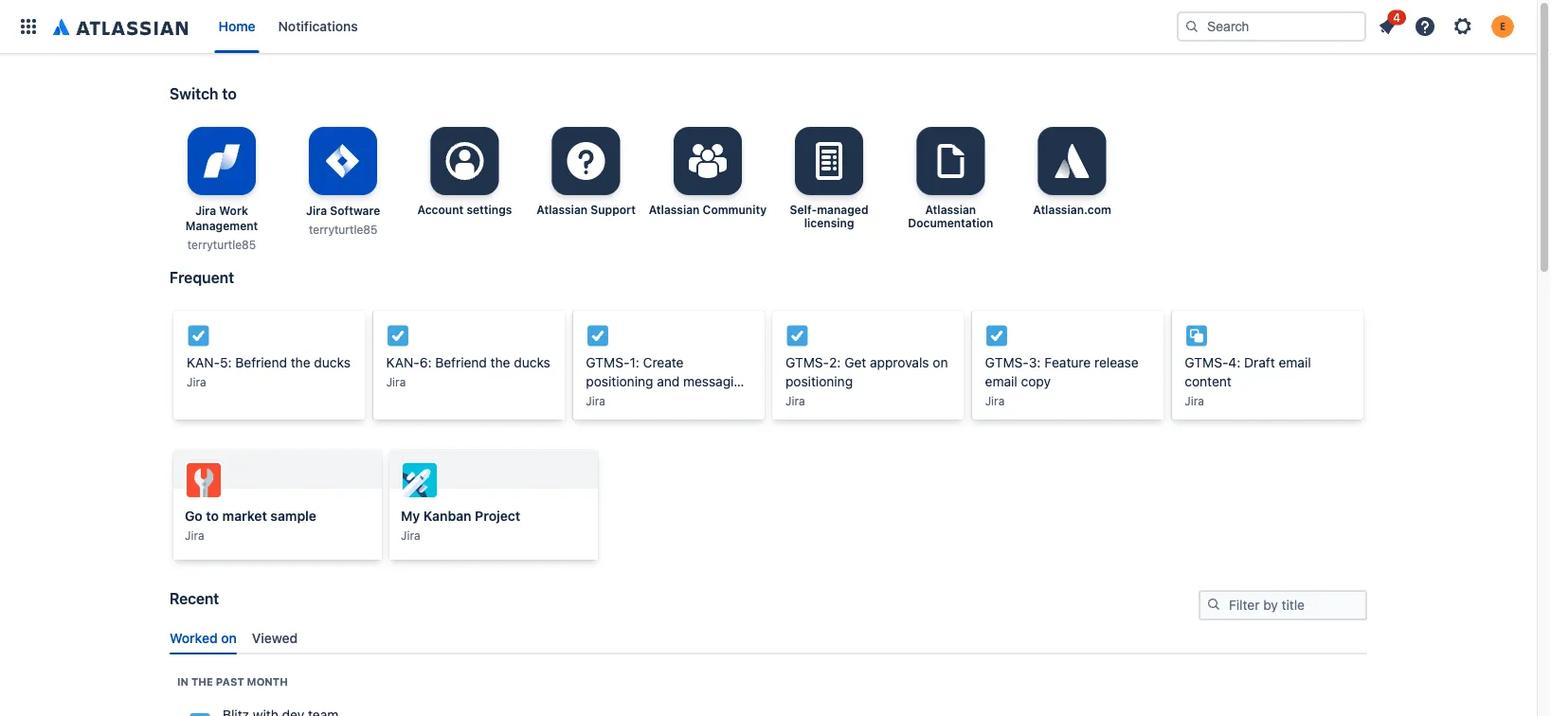 Task type: locate. For each thing, give the bounding box(es) containing it.
the
[[291, 355, 310, 371], [491, 355, 510, 371], [191, 676, 213, 688]]

ducks
[[314, 355, 351, 371], [514, 355, 550, 371]]

self-managed licensing button
[[770, 127, 889, 229]]

4 gtms- from the left
[[1185, 355, 1229, 371]]

atlassian community button
[[648, 127, 768, 216]]

atlassian image
[[53, 15, 188, 38], [53, 15, 188, 38]]

go to market sample jira
[[185, 508, 317, 542]]

befriend right the 6:
[[435, 355, 487, 371]]

sample
[[270, 508, 317, 524]]

0 horizontal spatial ducks
[[314, 355, 351, 371]]

6:
[[420, 355, 432, 371]]

1 vertical spatial terryturtle85
[[187, 238, 256, 251]]

the for kan-5: befriend the ducks
[[291, 355, 310, 371]]

to right switch
[[222, 85, 237, 103]]

gtms-1: create positioning and messaging for new feature
[[586, 355, 749, 408]]

gtms- inside gtms-3: feature release email copy
[[985, 355, 1029, 371]]

1 horizontal spatial positioning
[[786, 374, 853, 389]]

search image
[[1185, 19, 1200, 34]]

jira software terryturtle85
[[306, 204, 380, 236]]

worked
[[170, 631, 218, 646]]

2 befriend from the left
[[435, 355, 487, 371]]

gtms-3: feature release email copy link
[[985, 324, 1151, 391]]

gtms- inside gtms-2: get approvals on positioning
[[786, 355, 829, 371]]

and
[[657, 374, 680, 389]]

to right go
[[206, 508, 219, 524]]

2 ducks from the left
[[514, 355, 550, 371]]

to
[[222, 85, 237, 103], [206, 508, 219, 524]]

gtms- up content
[[1185, 355, 1229, 371]]

atlassian.com link
[[1013, 127, 1132, 252]]

gtms- for 3:
[[985, 355, 1029, 371]]

atlassian inside button
[[649, 203, 700, 216]]

0 vertical spatial email
[[1279, 355, 1311, 371]]

gtms- for 2:
[[786, 355, 829, 371]]

atlassian for atlassian documentation
[[925, 203, 976, 216]]

2 atlassian from the left
[[649, 203, 700, 216]]

2:
[[829, 355, 841, 371]]

atlassian documentation button
[[891, 127, 1011, 229]]

kanban
[[424, 508, 472, 524]]

positioning down "2:"
[[786, 374, 853, 389]]

positioning
[[586, 374, 653, 389], [786, 374, 853, 389]]

terryturtle85 down management
[[187, 238, 256, 251]]

to inside go to market sample jira
[[206, 508, 219, 524]]

3 gtms- from the left
[[985, 355, 1029, 371]]

befriend inside kan-5: befriend the ducks link
[[235, 355, 287, 371]]

befriend
[[235, 355, 287, 371], [435, 355, 487, 371]]

kan- inside kan-5: befriend the ducks link
[[187, 355, 220, 371]]

0 horizontal spatial to
[[206, 508, 219, 524]]

1 vertical spatial to
[[206, 508, 219, 524]]

1 positioning from the left
[[586, 374, 653, 389]]

kan-6: befriend the ducks link
[[386, 324, 552, 372]]

jira work management terryturtle85
[[185, 204, 258, 251]]

1 befriend from the left
[[235, 355, 287, 371]]

on right "worked" on the bottom left
[[221, 631, 237, 646]]

2 horizontal spatial the
[[491, 355, 510, 371]]

gtms-4: draft email content
[[1185, 355, 1311, 389]]

search image
[[1206, 597, 1222, 612]]

jira left the software
[[306, 204, 327, 217]]

my kanban project jira
[[401, 508, 521, 542]]

jira inside "jira software terryturtle85"
[[306, 204, 327, 217]]

1 gtms- from the left
[[586, 355, 630, 371]]

recent
[[170, 590, 219, 608]]

atlassian for atlassian community
[[649, 203, 700, 216]]

gtms-2: get approvals on positioning
[[786, 355, 948, 389]]

1 horizontal spatial kan-
[[386, 355, 420, 371]]

ducks for kan-6: befriend the ducks
[[514, 355, 550, 371]]

1 horizontal spatial to
[[222, 85, 237, 103]]

terryturtle85 inside jira work management terryturtle85
[[187, 238, 256, 251]]

jira down kan-5: befriend the ducks
[[187, 376, 206, 389]]

1 horizontal spatial ducks
[[514, 355, 550, 371]]

befriend right 5:
[[235, 355, 287, 371]]

1 horizontal spatial befriend
[[435, 355, 487, 371]]

settings
[[467, 203, 512, 216]]

email right draft
[[1279, 355, 1311, 371]]

draft
[[1244, 355, 1275, 371]]

the right in
[[191, 676, 213, 688]]

0 vertical spatial on
[[933, 355, 948, 371]]

3 atlassian from the left
[[925, 203, 976, 216]]

gtms- for 4:
[[1185, 355, 1229, 371]]

content
[[1185, 374, 1232, 389]]

2 horizontal spatial atlassian
[[925, 203, 976, 216]]

jira down my
[[401, 529, 420, 542]]

gtms- up copy
[[985, 355, 1029, 371]]

2 gtms- from the left
[[786, 355, 829, 371]]

email inside gtms-3: feature release email copy
[[985, 374, 1018, 389]]

licensing
[[804, 216, 854, 229]]

notifications (4) image
[[1376, 15, 1399, 38]]

2 positioning from the left
[[786, 374, 853, 389]]

1 horizontal spatial on
[[933, 355, 948, 371]]

atlassian for atlassian support
[[537, 203, 588, 216]]

1 kan- from the left
[[187, 355, 220, 371]]

email left copy
[[985, 374, 1018, 389]]

0 vertical spatial terryturtle85
[[309, 223, 378, 236]]

atlassian inside the atlassian documentation
[[925, 203, 976, 216]]

the right 5:
[[291, 355, 310, 371]]

jira inside jira work management terryturtle85
[[195, 204, 216, 217]]

1 atlassian from the left
[[537, 203, 588, 216]]

0 vertical spatial to
[[222, 85, 237, 103]]

0 horizontal spatial atlassian
[[537, 203, 588, 216]]

account settings
[[417, 203, 512, 216]]

kan- for 6:
[[386, 355, 420, 371]]

email
[[1279, 355, 1311, 371], [985, 374, 1018, 389]]

0 horizontal spatial kan-
[[187, 355, 220, 371]]

1 vertical spatial email
[[985, 374, 1018, 389]]

befriend inside "kan-6: befriend the ducks" link
[[435, 355, 487, 371]]

0 horizontal spatial email
[[985, 374, 1018, 389]]

0 horizontal spatial positioning
[[586, 374, 653, 389]]

jira down gtms-3: feature release email copy
[[985, 395, 1005, 408]]

jira
[[195, 204, 216, 217], [306, 204, 327, 217], [187, 376, 206, 389], [386, 376, 406, 389], [586, 395, 606, 408], [786, 395, 805, 408], [985, 395, 1005, 408], [1185, 395, 1204, 408], [185, 529, 204, 542], [401, 529, 420, 542]]

settings icon image
[[1452, 15, 1475, 38]]

tab list
[[162, 623, 1375, 655]]

gtms-
[[586, 355, 630, 371], [786, 355, 829, 371], [985, 355, 1029, 371], [1185, 355, 1229, 371]]

kan-
[[187, 355, 220, 371], [386, 355, 420, 371]]

jira left new
[[586, 395, 606, 408]]

gtms- up new
[[586, 355, 630, 371]]

for
[[586, 393, 603, 408]]

0 horizontal spatial befriend
[[235, 355, 287, 371]]

kan- inside "kan-6: befriend the ducks" link
[[386, 355, 420, 371]]

worked on
[[170, 631, 237, 646]]

the right the 6:
[[491, 355, 510, 371]]

terryturtle85
[[309, 223, 378, 236], [187, 238, 256, 251]]

on right approvals
[[933, 355, 948, 371]]

jira inside go to market sample jira
[[185, 529, 204, 542]]

self-managed licensing link
[[770, 127, 889, 252]]

1 horizontal spatial atlassian
[[649, 203, 700, 216]]

work
[[219, 204, 248, 217]]

managed
[[817, 203, 869, 216]]

2 kan- from the left
[[386, 355, 420, 371]]

1 horizontal spatial the
[[291, 355, 310, 371]]

gtms- inside gtms-1: create positioning and messaging for new feature
[[586, 355, 630, 371]]

support
[[591, 203, 636, 216]]

banner
[[0, 0, 1537, 53]]

1 ducks from the left
[[314, 355, 351, 371]]

viewed
[[252, 631, 298, 646]]

atlassian
[[537, 203, 588, 216], [649, 203, 700, 216], [925, 203, 976, 216]]

positioning up new
[[586, 374, 653, 389]]

atlassian support button
[[527, 127, 646, 216]]

switch to
[[170, 85, 237, 103]]

on
[[933, 355, 948, 371], [221, 631, 237, 646]]

software
[[330, 204, 380, 217]]

1 horizontal spatial email
[[1279, 355, 1311, 371]]

to for switch
[[222, 85, 237, 103]]

gtms-4: draft email content link
[[1185, 324, 1350, 391]]

jira up management
[[195, 204, 216, 217]]

the for kan-6: befriend the ducks
[[491, 355, 510, 371]]

jira down go
[[185, 529, 204, 542]]

terryturtle85 down the software
[[309, 223, 378, 236]]

0 horizontal spatial terryturtle85
[[187, 238, 256, 251]]

0 horizontal spatial on
[[221, 631, 237, 646]]

1 horizontal spatial terryturtle85
[[309, 223, 378, 236]]

gtms- inside gtms-4: draft email content
[[1185, 355, 1229, 371]]

gtms- left get
[[786, 355, 829, 371]]



Task type: describe. For each thing, give the bounding box(es) containing it.
create
[[643, 355, 684, 371]]

to for go
[[206, 508, 219, 524]]

switch
[[170, 85, 218, 103]]

gtms-3: feature release email copy
[[985, 355, 1139, 389]]

home
[[218, 18, 255, 34]]

messaging
[[683, 374, 749, 389]]

atlassian.com button
[[1013, 127, 1132, 216]]

Search field
[[1177, 11, 1367, 42]]

befriend for 5:
[[235, 355, 287, 371]]

atlassian support link
[[527, 127, 646, 252]]

gtms-1: create positioning and messaging for new feature link
[[586, 324, 752, 408]]

release
[[1095, 355, 1139, 371]]

self-
[[790, 203, 817, 216]]

jira down gtms-2: get approvals on positioning
[[786, 395, 805, 408]]

4
[[1393, 11, 1401, 24]]

frequent
[[170, 269, 234, 287]]

notifications button
[[271, 11, 366, 42]]

in the past month
[[177, 676, 288, 688]]

jira inside my kanban project jira
[[401, 529, 420, 542]]

gtms- for 1:
[[586, 355, 630, 371]]

go
[[185, 508, 203, 524]]

market
[[222, 508, 267, 524]]

month
[[247, 676, 288, 688]]

home button
[[211, 11, 263, 42]]

past
[[216, 676, 244, 688]]

jira image
[[189, 712, 211, 716]]

kan-5: befriend the ducks link
[[187, 324, 352, 372]]

kan-6: befriend the ducks
[[386, 355, 550, 371]]

help icon image
[[1414, 15, 1437, 38]]

kan- for 5:
[[187, 355, 220, 371]]

in
[[177, 676, 189, 688]]

atlassian documentation link
[[891, 127, 1011, 252]]

atlassian community link
[[648, 127, 768, 252]]

notifications
[[278, 18, 358, 34]]

email inside gtms-4: draft email content
[[1279, 355, 1311, 371]]

gtms-2: get approvals on positioning link
[[786, 324, 951, 391]]

5:
[[220, 355, 232, 371]]

positioning inside gtms-2: get approvals on positioning
[[786, 374, 853, 389]]

self-managed licensing
[[790, 203, 869, 229]]

appswitcher icon image
[[17, 15, 40, 38]]

jira down kan-6: befriend the ducks
[[386, 376, 406, 389]]

jira down content
[[1185, 395, 1204, 408]]

documentation
[[908, 216, 994, 229]]

feature
[[1045, 355, 1091, 371]]

community
[[703, 203, 767, 216]]

copy
[[1021, 374, 1051, 389]]

get
[[845, 355, 866, 371]]

ducks for kan-5: befriend the ducks
[[314, 355, 351, 371]]

1:
[[630, 355, 640, 371]]

account
[[417, 203, 464, 216]]

atlassian documentation
[[908, 203, 994, 229]]

home element
[[11, 0, 1177, 53]]

feature
[[635, 393, 679, 408]]

account settings button
[[405, 127, 524, 216]]

1 vertical spatial on
[[221, 631, 237, 646]]

befriend for 6:
[[435, 355, 487, 371]]

management
[[185, 219, 258, 232]]

banner containing home
[[0, 0, 1537, 53]]

Filter by title field
[[1201, 592, 1366, 619]]

on inside gtms-2: get approvals on positioning
[[933, 355, 948, 371]]

positioning inside gtms-1: create positioning and messaging for new feature
[[586, 374, 653, 389]]

project
[[475, 508, 521, 524]]

tab list containing worked on
[[162, 623, 1375, 655]]

atlassian community
[[649, 203, 767, 216]]

0 horizontal spatial the
[[191, 676, 213, 688]]

kan-5: befriend the ducks
[[187, 355, 351, 371]]

4:
[[1229, 355, 1241, 371]]

account settings link
[[405, 127, 524, 252]]

new
[[607, 393, 632, 408]]

atlassian.com
[[1033, 203, 1111, 216]]

approvals
[[870, 355, 929, 371]]

my
[[401, 508, 420, 524]]

atlassian support
[[537, 203, 636, 216]]

terryturtle85 inside "jira software terryturtle85"
[[309, 223, 378, 236]]

3:
[[1029, 355, 1041, 371]]



Task type: vqa. For each thing, say whether or not it's contained in the screenshot.
only show unread
no



